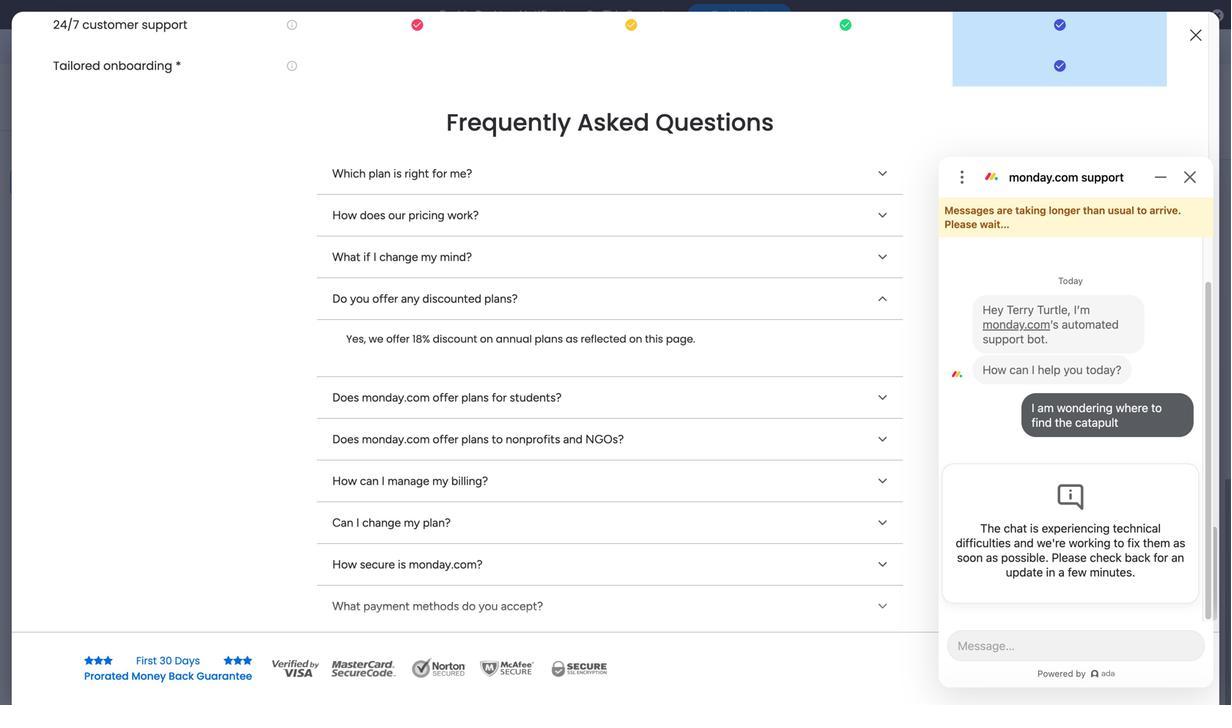 Task type: vqa. For each thing, say whether or not it's contained in the screenshot.
change to the top
yes



Task type: describe. For each thing, give the bounding box(es) containing it.
offer for for
[[433, 391, 459, 405]]

questions
[[656, 106, 774, 139]]

add
[[251, 408, 270, 420]]

is inside dropdown button
[[394, 167, 402, 181]]

does for does monday.com offer plans to nonprofits and ngos?
[[332, 433, 359, 447]]

does monday.com offer plans to nonprofits and ngos?
[[332, 433, 624, 447]]

include
[[140, 640, 181, 655]]

2 vertical spatial my
[[404, 516, 420, 530]]

0 vertical spatial price
[[228, 640, 256, 655]]

purchase
[[241, 656, 294, 672]]

1 button
[[372, 244, 420, 270]]

enable now! button
[[688, 4, 792, 26]]

3 star image from the left
[[224, 656, 233, 667]]

plan?
[[423, 516, 451, 530]]

1 horizontal spatial the
[[206, 640, 225, 655]]

add new group
[[251, 408, 321, 420]]

completed.
[[432, 656, 494, 672]]

enable desktop notifications on this computer
[[440, 8, 676, 21]]

lottie animation element
[[0, 558, 187, 706]]

does
[[360, 209, 385, 223]]

country.
[[445, 640, 489, 655]]

any
[[401, 292, 420, 306]]

2 vertical spatial i
[[356, 516, 359, 530]]

support
[[142, 16, 187, 33]]

primary
[[252, 194, 304, 212]]

desktop
[[475, 8, 516, 21]]

enable now!
[[712, 9, 768, 21]]

5 star image from the left
[[243, 656, 252, 667]]

nonprofits
[[506, 433, 560, 447]]

onboarding
[[103, 57, 172, 74]]

frequently asked questions
[[446, 106, 774, 139]]

monday.com for does monday.com offer plans for students?
[[362, 391, 430, 405]]

students?
[[510, 391, 562, 405]]

this
[[645, 332, 663, 347]]

1 star image from the left
[[84, 656, 94, 667]]

24/7 customer support
[[53, 16, 187, 33]]

does monday.com offer plans for students?
[[332, 391, 562, 405]]

what for what payment methods do you accept?
[[332, 600, 361, 614]]

final
[[76, 656, 99, 672]]

0 horizontal spatial the
[[53, 656, 73, 672]]

asked
[[577, 106, 650, 139]]

offer for discounted
[[372, 292, 398, 306]]

0 horizontal spatial phoenix
[[277, 251, 313, 264]]

plans for students?
[[461, 391, 489, 405]]

new
[[272, 408, 291, 420]]

person
[[419, 159, 450, 171]]

yes, we offer 18% discount on annual plans as reflected on this page.
[[346, 332, 695, 347]]

do inside * prices do not include tax. the price is determined by the user's billing country. the final price can be seen on the purchase page before payment is completed.
[[102, 640, 116, 655]]

monday.com for does monday.com offer plans to nonprofits and ngos?
[[362, 433, 430, 447]]

prorated
[[84, 670, 129, 684]]

is inside dropdown button
[[398, 558, 406, 572]]

change inside dropdown button
[[362, 516, 401, 530]]

how for how does our pricing work?
[[332, 209, 357, 223]]

1 customer from the top
[[449, 251, 495, 264]]

tax.
[[184, 640, 203, 655]]

is up purchase
[[259, 640, 267, 655]]

before
[[329, 656, 364, 672]]

not
[[119, 640, 137, 655]]

0 vertical spatial plans
[[535, 332, 563, 347]]

can
[[332, 516, 353, 530]]

contacts
[[308, 194, 369, 212]]

i for manage
[[382, 475, 385, 489]]

ngos?
[[586, 433, 624, 447]]

doyle
[[318, 278, 344, 290]]

plans for nonprofits
[[461, 433, 489, 447]]

first
[[136, 655, 157, 669]]

what payment methods do you accept? button
[[317, 586, 903, 627]]

1 horizontal spatial the
[[354, 640, 372, 655]]

discounted
[[423, 292, 482, 306]]

billing
[[409, 640, 442, 655]]

be
[[157, 656, 171, 672]]

* inside * prices do not include tax. the price is determined by the user's billing country. the final price can be seen on the purchase page before payment is completed.
[[58, 640, 64, 655]]

mcafee secure image
[[478, 659, 537, 681]]

tailored onboarding *
[[53, 57, 181, 74]]

Search field
[[343, 155, 387, 175]]

can i change my plan?
[[332, 516, 451, 530]]

payment inside dropdown button
[[364, 600, 410, 614]]

how secure is monday.com? button
[[317, 545, 903, 586]]

can inside dropdown button
[[360, 475, 379, 489]]

frequently
[[446, 106, 571, 139]]

madison
[[277, 278, 316, 290]]

for for plans
[[492, 391, 507, 405]]

for for right
[[432, 167, 447, 181]]

which
[[332, 167, 366, 181]]

what payment methods do you accept?
[[332, 600, 543, 614]]

verified by visa image
[[270, 659, 321, 681]]

filter board by anything image
[[463, 158, 487, 172]]

me?
[[450, 167, 472, 181]]

billing?
[[451, 475, 488, 489]]

mind?
[[440, 250, 472, 264]]

manage
[[388, 475, 430, 489]]

can i change my plan? button
[[317, 503, 903, 544]]

if
[[364, 250, 371, 264]]

how can i manage my billing? button
[[317, 461, 903, 502]]

krause
[[308, 304, 340, 317]]

by
[[338, 640, 351, 655]]

* prices do not include tax. the price is determined by the user's billing country. the final price can be seen on the purchase page before payment is completed.
[[53, 640, 494, 672]]

days
[[175, 655, 200, 669]]

back
[[169, 670, 194, 684]]

user's
[[375, 640, 406, 655]]

star image
[[94, 656, 103, 667]]



Task type: locate. For each thing, give the bounding box(es) containing it.
0 vertical spatial i
[[373, 250, 377, 264]]

1 horizontal spatial can
[[360, 475, 379, 489]]

secure
[[360, 558, 395, 572]]

for inside dropdown button
[[432, 167, 447, 181]]

1 does from the top
[[332, 391, 359, 405]]

0 vertical spatial my
[[421, 250, 437, 264]]

plans left to
[[461, 433, 489, 447]]

plans left as
[[535, 332, 563, 347]]

our
[[388, 209, 406, 223]]

what if i change my mind?
[[332, 250, 472, 264]]

1 horizontal spatial enable
[[712, 9, 742, 21]]

now!
[[745, 9, 768, 21]]

1 vertical spatial for
[[492, 391, 507, 405]]

payment down the user's
[[367, 656, 418, 672]]

i inside dropdown button
[[373, 250, 377, 264]]

1 what from the top
[[332, 250, 361, 264]]

reflected
[[581, 332, 627, 347]]

Type field
[[457, 223, 487, 239]]

what for what if i change my mind?
[[332, 250, 361, 264]]

0 vertical spatial the
[[354, 640, 372, 655]]

add new group button
[[224, 402, 328, 426]]

1 horizontal spatial *
[[176, 57, 181, 74]]

can
[[360, 475, 379, 489], [133, 656, 154, 672]]

plans up does monday.com offer plans to nonprofits and ngos?
[[461, 391, 489, 405]]

how does our pricing work?
[[332, 209, 479, 223]]

how inside how can i manage my billing? dropdown button
[[332, 475, 357, 489]]

1 vertical spatial payment
[[367, 656, 418, 672]]

customer up discounted
[[449, 277, 495, 290]]

2 how from the top
[[332, 475, 357, 489]]

phoenix
[[529, 99, 580, 118], [277, 251, 313, 264]]

what if i change my mind? button
[[317, 237, 903, 278]]

my inside dropdown button
[[421, 250, 437, 264]]

2 does from the top
[[332, 433, 359, 447]]

0 horizontal spatial i
[[356, 516, 359, 530]]

1 vertical spatial you
[[479, 600, 498, 614]]

leilani krause
[[277, 304, 340, 317]]

0 horizontal spatial levy
[[316, 251, 337, 264]]

does monday.com offer plans for students? button
[[317, 378, 903, 419]]

0 vertical spatial monday.com
[[362, 391, 430, 405]]

price
[[228, 640, 256, 655], [102, 656, 130, 672]]

1 vertical spatial plans
[[461, 391, 489, 405]]

Phoenix Levy field
[[526, 99, 1136, 118]]

my
[[421, 250, 437, 264], [432, 475, 449, 489], [404, 516, 420, 530]]

monday.com down 'we'
[[362, 391, 430, 405]]

0 horizontal spatial can
[[133, 656, 154, 672]]

1 vertical spatial change
[[362, 516, 401, 530]]

0 vertical spatial customer
[[449, 251, 495, 264]]

0 horizontal spatial phoenix levy
[[277, 251, 337, 264]]

1 horizontal spatial phoenix
[[529, 99, 580, 118]]

0 vertical spatial the
[[206, 640, 225, 655]]

what
[[332, 250, 361, 264], [332, 600, 361, 614]]

the left final
[[53, 656, 73, 672]]

levy up overview
[[583, 99, 612, 118]]

how inside how does our pricing work? "dropdown button"
[[332, 209, 357, 223]]

1 horizontal spatial for
[[492, 391, 507, 405]]

is
[[394, 167, 402, 181], [398, 558, 406, 572], [259, 640, 267, 655], [421, 656, 429, 672]]

phoenix levy up overview button
[[529, 99, 612, 118]]

first 30 days
[[136, 655, 200, 669]]

monday.com up manage
[[362, 433, 430, 447]]

offer for discount
[[386, 332, 410, 347]]

i for change
[[373, 250, 377, 264]]

change
[[380, 250, 418, 264], [362, 516, 401, 530]]

1 vertical spatial what
[[332, 600, 361, 614]]

1 vertical spatial monday.com
[[362, 433, 430, 447]]

how up can
[[332, 475, 357, 489]]

change right can
[[362, 516, 401, 530]]

on
[[480, 332, 493, 347], [629, 332, 642, 347], [204, 656, 218, 672]]

offer up does monday.com offer plans to nonprofits and ngos?
[[433, 391, 459, 405]]

as
[[566, 332, 578, 347]]

the left purchase
[[221, 656, 238, 672]]

on left annual at the left top of the page
[[480, 332, 493, 347]]

we
[[369, 332, 384, 347]]

do
[[332, 292, 347, 306]]

can left be
[[133, 656, 154, 672]]

phoenix up madison
[[277, 251, 313, 264]]

lottie animation image
[[0, 558, 187, 706]]

terry turtle image
[[1190, 35, 1214, 59]]

phoenix inside field
[[529, 99, 580, 118]]

you left accept?
[[479, 600, 498, 614]]

this
[[603, 8, 623, 21]]

0 vertical spatial you
[[350, 292, 370, 306]]

0 vertical spatial how
[[332, 209, 357, 223]]

yes,
[[346, 332, 366, 347]]

leilani
[[277, 304, 306, 317]]

how for how secure is monday.com?
[[332, 558, 357, 572]]

1 horizontal spatial levy
[[583, 99, 612, 118]]

0 vertical spatial *
[[176, 57, 181, 74]]

0 horizontal spatial enable
[[440, 8, 473, 21]]

which plan is right for me? button
[[317, 153, 903, 194]]

payment
[[364, 600, 410, 614], [367, 656, 418, 672]]

enable left now!
[[712, 9, 742, 21]]

enable left desktop
[[440, 8, 473, 21]]

you inside dropdown button
[[479, 600, 498, 614]]

how does our pricing work? button
[[317, 195, 903, 236]]

2 horizontal spatial on
[[629, 332, 642, 347]]

option
[[9, 73, 178, 97], [9, 98, 178, 122]]

1 vertical spatial my
[[432, 475, 449, 489]]

1 horizontal spatial on
[[480, 332, 493, 347]]

for inside dropdown button
[[492, 391, 507, 405]]

0 vertical spatial phoenix
[[529, 99, 580, 118]]

how up contact
[[332, 209, 357, 223]]

i right if
[[373, 250, 377, 264]]

1 vertical spatial phoenix
[[277, 251, 313, 264]]

0 vertical spatial option
[[9, 73, 178, 97]]

2 option from the top
[[9, 98, 178, 122]]

* right onboarding
[[176, 57, 181, 74]]

mastercard secure code image
[[327, 659, 400, 681]]

0 vertical spatial do
[[462, 600, 476, 614]]

1 vertical spatial do
[[102, 640, 116, 655]]

my for billing?
[[432, 475, 449, 489]]

0 horizontal spatial *
[[58, 640, 64, 655]]

dapulse close image
[[1212, 8, 1224, 23]]

2 customer from the top
[[449, 277, 495, 290]]

levy up doyle
[[316, 251, 337, 264]]

my for mind?
[[421, 250, 437, 264]]

change inside dropdown button
[[380, 250, 418, 264]]

Primary Contacts field
[[248, 194, 373, 213]]

contact
[[317, 225, 355, 237]]

star image
[[84, 656, 94, 667], [103, 656, 113, 667], [224, 656, 233, 667], [233, 656, 243, 667], [243, 656, 252, 667]]

overview button
[[531, 133, 608, 156]]

how
[[332, 209, 357, 223], [332, 475, 357, 489], [332, 558, 357, 572]]

Text field
[[547, 398, 582, 417]]

guarantee
[[197, 670, 252, 684]]

phoenix levy
[[529, 99, 612, 118], [277, 251, 337, 264]]

on right seen
[[204, 656, 218, 672]]

1 vertical spatial does
[[332, 433, 359, 447]]

30
[[160, 655, 172, 669]]

enable
[[440, 8, 473, 21], [712, 9, 742, 21]]

my left mind?
[[421, 250, 437, 264]]

and
[[563, 433, 583, 447]]

norton secured image
[[406, 659, 472, 681]]

for left the students?
[[492, 391, 507, 405]]

tailored
[[53, 57, 100, 74]]

price up purchase
[[228, 640, 256, 655]]

you right do
[[350, 292, 370, 306]]

how can i manage my billing?
[[332, 475, 488, 489]]

1 vertical spatial *
[[58, 640, 64, 655]]

1 vertical spatial levy
[[316, 251, 337, 264]]

0 vertical spatial for
[[432, 167, 447, 181]]

for left me?
[[432, 167, 447, 181]]

money
[[131, 670, 166, 684]]

the right by
[[354, 640, 372, 655]]

plan
[[369, 167, 391, 181]]

0 vertical spatial what
[[332, 250, 361, 264]]

what left if
[[332, 250, 361, 264]]

what up by
[[332, 600, 361, 614]]

i left manage
[[382, 475, 385, 489]]

on inside * prices do not include tax. the price is determined by the user's billing country. the final price can be seen on the purchase page before payment is completed.
[[204, 656, 218, 672]]

how inside how secure is monday.com? dropdown button
[[332, 558, 357, 572]]

madison doyle
[[277, 278, 344, 290]]

1 vertical spatial phoenix levy
[[277, 251, 337, 264]]

notifications
[[519, 8, 583, 21]]

ssl encrypted image
[[542, 659, 616, 681]]

enable for enable desktop notifications on this computer
[[440, 8, 473, 21]]

2 vertical spatial how
[[332, 558, 357, 572]]

1 vertical spatial price
[[102, 656, 130, 672]]

do right methods
[[462, 600, 476, 614]]

price down not
[[102, 656, 130, 672]]

offer for to
[[433, 433, 459, 447]]

option down customer at left
[[9, 73, 178, 97]]

1 horizontal spatial do
[[462, 600, 476, 614]]

3 how from the top
[[332, 558, 357, 572]]

0 vertical spatial levy
[[583, 99, 612, 118]]

i right can
[[356, 516, 359, 530]]

is down billing
[[421, 656, 429, 672]]

1 monday.com from the top
[[362, 391, 430, 405]]

4 star image from the left
[[233, 656, 243, 667]]

18%
[[413, 332, 430, 347]]

1 how from the top
[[332, 209, 357, 223]]

customer down type field
[[449, 251, 495, 264]]

1 enable from the left
[[440, 8, 473, 21]]

to
[[492, 433, 503, 447]]

1 vertical spatial the
[[53, 656, 73, 672]]

levy
[[583, 99, 612, 118], [316, 251, 337, 264]]

do inside dropdown button
[[462, 600, 476, 614]]

0 vertical spatial can
[[360, 475, 379, 489]]

payment up the user's
[[364, 600, 410, 614]]

offer inside dropdown button
[[372, 292, 398, 306]]

plans?
[[484, 292, 518, 306]]

determined
[[270, 640, 335, 655]]

1 vertical spatial how
[[332, 475, 357, 489]]

0 vertical spatial change
[[380, 250, 418, 264]]

monday.com?
[[409, 558, 483, 572]]

do you offer any discounted plans?
[[332, 292, 518, 306]]

0 vertical spatial phoenix levy
[[529, 99, 612, 118]]

1 horizontal spatial price
[[228, 640, 256, 655]]

right
[[405, 167, 429, 181]]

how left secure
[[332, 558, 357, 572]]

v2 search image
[[332, 157, 343, 173]]

offer left any at the left of the page
[[372, 292, 398, 306]]

customer
[[82, 16, 139, 33]]

accept?
[[501, 600, 543, 614]]

add view image
[[1199, 139, 1205, 150]]

work?
[[448, 209, 479, 223]]

1 horizontal spatial phoenix levy
[[529, 99, 612, 118]]

2 what from the top
[[332, 600, 361, 614]]

my left billing?
[[432, 475, 449, 489]]

2 vertical spatial plans
[[461, 433, 489, 447]]

page.
[[666, 332, 695, 347]]

0 vertical spatial payment
[[364, 600, 410, 614]]

can inside * prices do not include tax. the price is determined by the user's billing country. the final price can be seen on the purchase page before payment is completed.
[[133, 656, 154, 672]]

phoenix levy inside field
[[529, 99, 612, 118]]

0 vertical spatial does
[[332, 391, 359, 405]]

does for does monday.com offer plans for students?
[[332, 391, 359, 405]]

0 horizontal spatial price
[[102, 656, 130, 672]]

overview
[[553, 139, 597, 151]]

person button
[[395, 153, 459, 177]]

offer right 'we'
[[386, 332, 410, 347]]

payment inside * prices do not include tax. the price is determined by the user's billing country. the final price can be seen on the purchase page before payment is completed.
[[367, 656, 418, 672]]

type
[[461, 225, 483, 237]]

my left "plan?"
[[404, 516, 420, 530]]

2 horizontal spatial i
[[382, 475, 385, 489]]

computer
[[626, 8, 676, 21]]

does monday.com offer plans to nonprofits and ngos? button
[[317, 419, 903, 460]]

how for how can i manage my billing?
[[332, 475, 357, 489]]

0 horizontal spatial the
[[221, 656, 238, 672]]

0 horizontal spatial on
[[204, 656, 218, 672]]

1 vertical spatial i
[[382, 475, 385, 489]]

1 option from the top
[[9, 73, 178, 97]]

pricing
[[409, 209, 445, 223]]

prices
[[67, 640, 99, 655]]

1 vertical spatial customer
[[449, 277, 495, 290]]

1 horizontal spatial i
[[373, 250, 377, 264]]

is right plan on the top left of the page
[[394, 167, 402, 181]]

enable inside button
[[712, 9, 742, 21]]

on left this
[[629, 332, 642, 347]]

the right tax. on the bottom of page
[[206, 640, 225, 655]]

annual
[[496, 332, 532, 347]]

2 monday.com from the top
[[362, 433, 430, 447]]

option down the tailored
[[9, 98, 178, 122]]

offer down "does monday.com offer plans for students?"
[[433, 433, 459, 447]]

1
[[400, 256, 403, 265]]

primary contacts
[[252, 194, 369, 212]]

page
[[297, 656, 326, 672]]

0 horizontal spatial for
[[432, 167, 447, 181]]

change right if
[[380, 250, 418, 264]]

offer
[[372, 292, 398, 306], [386, 332, 410, 347], [433, 391, 459, 405], [433, 433, 459, 447]]

1 vertical spatial the
[[221, 656, 238, 672]]

0 horizontal spatial you
[[350, 292, 370, 306]]

you inside dropdown button
[[350, 292, 370, 306]]

1 vertical spatial can
[[133, 656, 154, 672]]

2 enable from the left
[[712, 9, 742, 21]]

phoenix up overview button
[[529, 99, 580, 118]]

prorated money back guarantee
[[84, 670, 252, 684]]

i
[[373, 250, 377, 264], [382, 475, 385, 489], [356, 516, 359, 530]]

0 horizontal spatial do
[[102, 640, 116, 655]]

1 horizontal spatial you
[[479, 600, 498, 614]]

is right secure
[[398, 558, 406, 572]]

do up star image at the left of page
[[102, 640, 116, 655]]

levy inside field
[[583, 99, 612, 118]]

enable for enable now!
[[712, 9, 742, 21]]

1 vertical spatial option
[[9, 98, 178, 122]]

24/7
[[53, 16, 79, 33]]

discount
[[433, 332, 477, 347]]

can left manage
[[360, 475, 379, 489]]

partner
[[455, 303, 489, 316]]

phoenix levy up madison doyle
[[277, 251, 337, 264]]

group
[[294, 408, 321, 420]]

* left prices on the bottom
[[58, 640, 64, 655]]

2 star image from the left
[[103, 656, 113, 667]]



